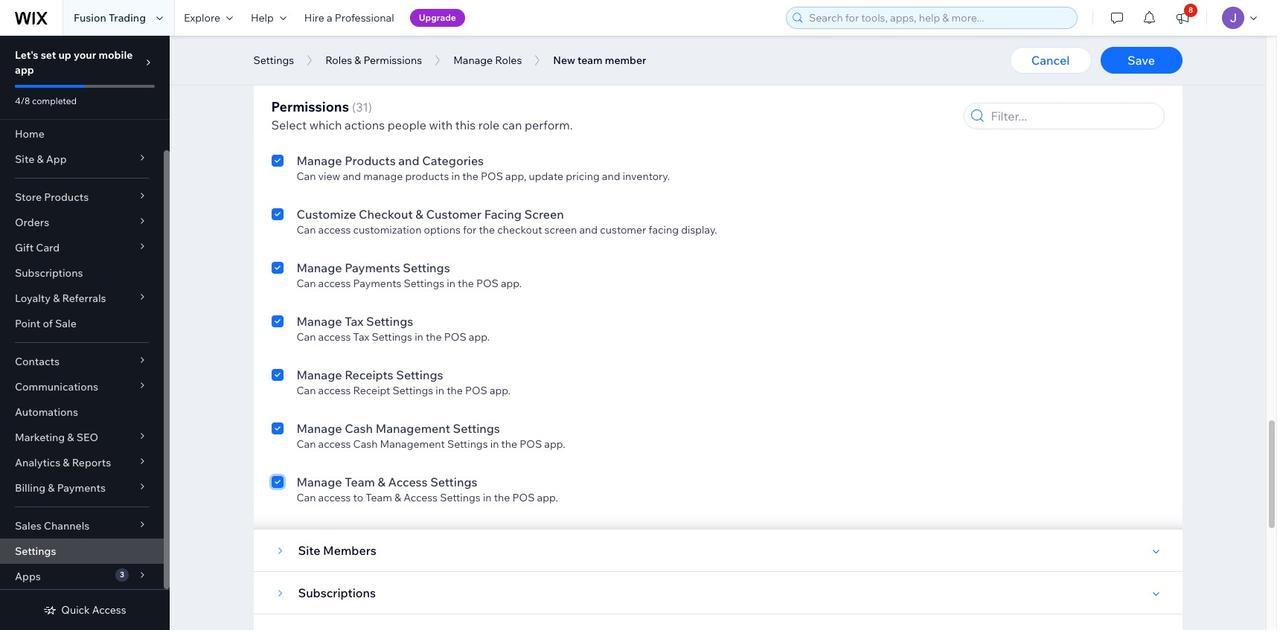 Task type: describe. For each thing, give the bounding box(es) containing it.
marketing
[[15, 431, 65, 445]]

customer
[[600, 223, 647, 237]]

site for site members
[[298, 544, 321, 558]]

automations link
[[0, 400, 164, 425]]

store products button
[[0, 185, 164, 210]]

the inside manage receipts settings can access receipt settings in the pos app.
[[447, 384, 463, 398]]

1 vertical spatial cash
[[353, 438, 378, 451]]

contacts button
[[0, 349, 164, 375]]

automations
[[15, 406, 78, 419]]

pos inside the manage team & access settings can access to team & access settings in the pos app.
[[513, 491, 535, 505]]

manage products and categories can view and manage products in the pos app, update pricing and inventory.
[[297, 153, 670, 183]]

manage for payments
[[297, 261, 342, 276]]

the inside the manage tax settings can access tax settings in the pos app.
[[426, 331, 442, 344]]

discount
[[385, 116, 427, 130]]

manage for team
[[297, 475, 342, 490]]

facing
[[649, 223, 679, 237]]

options
[[424, 223, 461, 237]]

view inside manage products and categories can view and manage products in the pos app, update pricing and inventory.
[[318, 170, 341, 183]]

manage cash management settings can access cash management settings in the pos app.
[[297, 421, 566, 451]]

pos inside the manage tax settings can access tax settings in the pos app.
[[444, 331, 467, 344]]

31
[[356, 100, 368, 115]]

the inside manage products and categories can view and manage products in the pos app, update pricing and inventory.
[[463, 170, 479, 183]]

1 vertical spatial access
[[404, 491, 438, 505]]

Filter... field
[[987, 104, 1160, 129]]

permissions ( 31 ) select which actions people with this role can perform.
[[271, 98, 573, 133]]

4/8 completed
[[15, 95, 77, 106]]

and up products
[[399, 153, 420, 168]]

sales channels
[[15, 520, 90, 533]]

explore
[[184, 11, 220, 25]]

settings inside button
[[254, 54, 294, 67]]

(
[[352, 100, 356, 115]]

& for referrals
[[53, 292, 60, 305]]

& right to
[[395, 491, 401, 505]]

app
[[46, 153, 67, 166]]

communications
[[15, 381, 98, 394]]

pos inside manage receipts settings can access receipt settings in the pos app.
[[465, 384, 488, 398]]

the inside customize checkout & customer facing screen can access customization options for the checkout screen and customer facing display.
[[479, 223, 495, 237]]

store products
[[15, 191, 89, 204]]

customer inside manage customer profiles can manage (add, edit, delete) customer's profile.
[[345, 46, 400, 61]]

customize checkout & customer facing screen can access customization options for the checkout screen and customer facing display.
[[297, 207, 718, 237]]

to
[[353, 491, 363, 505]]

in inside manage payments settings can access payments settings in the pos app.
[[447, 277, 456, 290]]

display.
[[681, 223, 718, 237]]

contacts
[[15, 355, 60, 369]]

orders button
[[0, 210, 164, 235]]

profiles
[[403, 46, 446, 61]]

upgrade button
[[410, 9, 465, 27]]

customer inside customize checkout & customer facing screen can access customization options for the checkout screen and customer facing display.
[[426, 207, 482, 222]]

analytics & reports
[[15, 456, 111, 470]]

of
[[43, 317, 53, 331]]

manage team & access settings can access to team & access settings in the pos app.
[[297, 475, 558, 505]]

edit,
[[387, 63, 409, 76]]

analytics & reports button
[[0, 450, 164, 476]]

1 vertical spatial team
[[366, 491, 392, 505]]

help button
[[242, 0, 295, 36]]

fusion trading
[[74, 11, 146, 25]]

loyalty
[[15, 292, 51, 305]]

team
[[578, 54, 603, 67]]

profile.
[[503, 63, 537, 76]]

app. inside manage cash management settings can access cash management settings in the pos app.
[[545, 438, 566, 451]]

save
[[1128, 53, 1156, 68]]

payments inside "popup button"
[[57, 482, 106, 495]]

can inside manage discounts can view and add discount templates in the pos app.
[[297, 116, 316, 130]]

manage roles button
[[446, 49, 530, 71]]

settings inside "sidebar" element
[[15, 545, 56, 558]]

subscriptions inside "sidebar" element
[[15, 267, 83, 280]]

can inside manage customer profiles can manage (add, edit, delete) customer's profile.
[[297, 63, 316, 76]]

1 vertical spatial payments
[[353, 277, 402, 290]]

site & app
[[15, 153, 67, 166]]

can inside the manage team & access settings can access to team & access settings in the pos app.
[[297, 491, 316, 505]]

permissions inside button
[[364, 54, 422, 67]]

update
[[529, 170, 564, 183]]

)
[[368, 100, 372, 115]]

orders
[[15, 216, 49, 229]]

home
[[15, 127, 45, 141]]

set
[[41, 48, 56, 62]]

gift card
[[15, 241, 60, 255]]

point of sale link
[[0, 311, 164, 337]]

& for app
[[37, 153, 44, 166]]

for
[[463, 223, 477, 237]]

actions
[[345, 118, 385, 133]]

new team member button
[[546, 49, 654, 71]]

0 vertical spatial access
[[388, 475, 428, 490]]

point of sale
[[15, 317, 77, 331]]

receipt
[[353, 384, 390, 398]]

manage inside manage products and categories can view and manage products in the pos app, update pricing and inventory.
[[364, 170, 403, 183]]

billing & payments
[[15, 482, 106, 495]]

app. inside manage discounts can view and add discount templates in the pos app.
[[534, 116, 555, 130]]

inventory.
[[623, 170, 670, 183]]

permissions inside permissions ( 31 ) select which actions people with this role can perform.
[[271, 98, 349, 115]]

pos inside manage products and categories can view and manage products in the pos app, update pricing and inventory.
[[481, 170, 503, 183]]

roles & permissions button
[[318, 49, 430, 71]]

members
[[323, 544, 377, 558]]

pos inside manage discounts can view and add discount templates in the pos app.
[[510, 116, 532, 130]]

view inside manage discounts can view and add discount templates in the pos app.
[[318, 116, 341, 130]]

app,
[[506, 170, 527, 183]]

app. inside manage payments settings can access payments settings in the pos app.
[[501, 277, 522, 290]]

sales
[[15, 520, 41, 533]]

manage for products
[[297, 153, 342, 168]]

can inside customize checkout & customer facing screen can access customization options for the checkout screen and customer facing display.
[[297, 223, 316, 237]]

checkout
[[359, 207, 413, 222]]

perform.
[[525, 118, 573, 133]]

up
[[58, 48, 71, 62]]

settings button
[[246, 49, 302, 71]]

access inside the manage team & access settings can access to team & access settings in the pos app.
[[318, 491, 351, 505]]

apps
[[15, 570, 41, 584]]

0 vertical spatial cash
[[345, 421, 373, 436]]

delete)
[[411, 63, 445, 76]]

manage discounts can view and add discount templates in the pos app.
[[297, 100, 555, 130]]

point
[[15, 317, 40, 331]]

gift card button
[[0, 235, 164, 261]]

receipts
[[345, 368, 394, 383]]

& for permissions
[[355, 54, 361, 67]]

and up customize
[[343, 170, 361, 183]]

access inside customize checkout & customer facing screen can access customization options for the checkout screen and customer facing display.
[[318, 223, 351, 237]]

manage payments settings can access payments settings in the pos app.
[[297, 261, 522, 290]]

completed
[[32, 95, 77, 106]]

this
[[456, 118, 476, 133]]

quick
[[61, 604, 90, 617]]

let's
[[15, 48, 38, 62]]

reports
[[72, 456, 111, 470]]

access inside manage payments settings can access payments settings in the pos app.
[[318, 277, 351, 290]]

can
[[502, 118, 522, 133]]

can inside manage payments settings can access payments settings in the pos app.
[[297, 277, 316, 290]]

access inside "sidebar" element
[[92, 604, 126, 617]]



Task type: vqa. For each thing, say whether or not it's contained in the screenshot.
rightmost Cart
no



Task type: locate. For each thing, give the bounding box(es) containing it.
member
[[605, 54, 647, 67]]

management
[[376, 421, 450, 436], [380, 438, 445, 451]]

4 access from the top
[[318, 384, 351, 398]]

None checkbox
[[271, 98, 283, 130], [271, 152, 283, 183], [271, 313, 283, 344], [271, 366, 283, 398], [271, 474, 283, 505], [271, 98, 283, 130], [271, 152, 283, 183], [271, 313, 283, 344], [271, 366, 283, 398], [271, 474, 283, 505]]

& inside dropdown button
[[67, 431, 74, 445]]

manage inside the manage team & access settings can access to team & access settings in the pos app.
[[297, 475, 342, 490]]

payments down analytics & reports popup button
[[57, 482, 106, 495]]

customer's
[[447, 63, 501, 76]]

1 horizontal spatial site
[[298, 544, 321, 558]]

and
[[343, 116, 361, 130], [399, 153, 420, 168], [343, 170, 361, 183], [602, 170, 621, 183], [580, 223, 598, 237]]

app. inside the manage tax settings can access tax settings in the pos app.
[[469, 331, 490, 344]]

0 vertical spatial payments
[[345, 261, 400, 276]]

1 horizontal spatial manage
[[364, 170, 403, 183]]

select
[[271, 118, 307, 133]]

access right to
[[404, 491, 438, 505]]

site members
[[298, 544, 377, 558]]

screen
[[545, 223, 577, 237]]

2 roles from the left
[[495, 54, 522, 67]]

products for manage
[[345, 153, 396, 168]]

manage inside manage products and categories can view and manage products in the pos app, update pricing and inventory.
[[297, 153, 342, 168]]

management up the manage team & access settings can access to team & access settings in the pos app.
[[380, 438, 445, 451]]

can
[[297, 63, 316, 76], [297, 116, 316, 130], [297, 170, 316, 183], [297, 223, 316, 237], [297, 277, 316, 290], [297, 331, 316, 344], [297, 384, 316, 398], [297, 438, 316, 451], [297, 491, 316, 505]]

cancel button
[[1010, 47, 1092, 74]]

fusion
[[74, 11, 106, 25]]

card
[[36, 241, 60, 255]]

access inside the manage tax settings can access tax settings in the pos app.
[[318, 331, 351, 344]]

management down manage receipts settings can access receipt settings in the pos app.
[[376, 421, 450, 436]]

1 vertical spatial view
[[318, 170, 341, 183]]

the inside manage payments settings can access payments settings in the pos app.
[[458, 277, 474, 290]]

& for seo
[[67, 431, 74, 445]]

sales channels button
[[0, 514, 164, 539]]

customization
[[353, 223, 422, 237]]

1 horizontal spatial customer
[[426, 207, 482, 222]]

manage for roles
[[454, 54, 493, 67]]

2 access from the top
[[318, 277, 351, 290]]

1 vertical spatial management
[[380, 438, 445, 451]]

& left seo at the left bottom
[[67, 431, 74, 445]]

None checkbox
[[271, 45, 283, 76], [271, 206, 283, 237], [271, 259, 283, 290], [271, 420, 283, 451], [271, 45, 283, 76], [271, 206, 283, 237], [271, 259, 283, 290], [271, 420, 283, 451]]

which
[[310, 118, 342, 133]]

view up customize
[[318, 170, 341, 183]]

and inside manage discounts can view and add discount templates in the pos app.
[[343, 116, 361, 130]]

manage up checkout at the top left
[[364, 170, 403, 183]]

view left actions
[[318, 116, 341, 130]]

& left app
[[37, 153, 44, 166]]

pos inside manage payments settings can access payments settings in the pos app.
[[476, 277, 499, 290]]

0 vertical spatial permissions
[[364, 54, 422, 67]]

permissions
[[364, 54, 422, 67], [271, 98, 349, 115]]

0 horizontal spatial products
[[44, 191, 89, 204]]

0 vertical spatial site
[[15, 153, 34, 166]]

roles & permissions
[[325, 54, 422, 67]]

products down actions
[[345, 153, 396, 168]]

new team member
[[553, 54, 647, 67]]

can inside the manage tax settings can access tax settings in the pos app.
[[297, 331, 316, 344]]

cash
[[345, 421, 373, 436], [353, 438, 378, 451]]

6 can from the top
[[297, 331, 316, 344]]

upgrade
[[419, 12, 456, 23]]

cancel
[[1032, 53, 1070, 68]]

6 access from the top
[[318, 491, 351, 505]]

8
[[1189, 5, 1194, 15]]

channels
[[44, 520, 90, 533]]

marketing & seo
[[15, 431, 98, 445]]

access down manage cash management settings can access cash management settings in the pos app.
[[388, 475, 428, 490]]

2 can from the top
[[297, 116, 316, 130]]

products
[[405, 170, 449, 183]]

roles left new
[[495, 54, 522, 67]]

1 vertical spatial tax
[[353, 331, 370, 344]]

manage inside manage discounts can view and add discount templates in the pos app.
[[297, 100, 342, 115]]

customize
[[297, 207, 356, 222]]

8 can from the top
[[297, 438, 316, 451]]

professional
[[335, 11, 394, 25]]

screen
[[525, 207, 564, 222]]

5 can from the top
[[297, 277, 316, 290]]

& right 'billing'
[[48, 482, 55, 495]]

in inside manage products and categories can view and manage products in the pos app, update pricing and inventory.
[[452, 170, 460, 183]]

1 vertical spatial customer
[[426, 207, 482, 222]]

1 horizontal spatial roles
[[495, 54, 522, 67]]

customer
[[345, 46, 400, 61], [426, 207, 482, 222]]

customer up (add,
[[345, 46, 400, 61]]

can inside manage receipts settings can access receipt settings in the pos app.
[[297, 384, 316, 398]]

3 access from the top
[[318, 331, 351, 344]]

manage inside the manage tax settings can access tax settings in the pos app.
[[297, 314, 342, 329]]

payments
[[345, 261, 400, 276], [353, 277, 402, 290], [57, 482, 106, 495]]

roles
[[325, 54, 352, 67], [495, 54, 522, 67]]

8 button
[[1167, 0, 1200, 36]]

pricing
[[566, 170, 600, 183]]

roles inside button
[[325, 54, 352, 67]]

products inside dropdown button
[[44, 191, 89, 204]]

Search for tools, apps, help & more... field
[[805, 7, 1073, 28]]

billing
[[15, 482, 46, 495]]

in inside manage receipts settings can access receipt settings in the pos app.
[[436, 384, 445, 398]]

1 vertical spatial manage
[[364, 170, 403, 183]]

manage roles
[[454, 54, 522, 67]]

manage tax settings can access tax settings in the pos app.
[[297, 314, 490, 344]]

2 vertical spatial access
[[92, 604, 126, 617]]

& right checkout at the top left
[[416, 207, 424, 222]]

app. inside manage receipts settings can access receipt settings in the pos app.
[[490, 384, 511, 398]]

store
[[15, 191, 42, 204]]

products inside manage products and categories can view and manage products in the pos app, update pricing and inventory.
[[345, 153, 396, 168]]

and inside customize checkout & customer facing screen can access customization options for the checkout screen and customer facing display.
[[580, 223, 598, 237]]

discounts
[[345, 100, 401, 115]]

home link
[[0, 121, 164, 147]]

1 vertical spatial permissions
[[271, 98, 349, 115]]

hire a professional
[[304, 11, 394, 25]]

sale
[[55, 317, 77, 331]]

0 vertical spatial products
[[345, 153, 396, 168]]

manage for cash
[[297, 421, 342, 436]]

& for reports
[[63, 456, 70, 470]]

(add,
[[360, 63, 385, 76]]

1 access from the top
[[318, 223, 351, 237]]

the inside the manage team & access settings can access to team & access settings in the pos app.
[[494, 491, 510, 505]]

5 access from the top
[[318, 438, 351, 451]]

customer up options
[[426, 207, 482, 222]]

0 vertical spatial customer
[[345, 46, 400, 61]]

app
[[15, 63, 34, 77]]

site left members
[[298, 544, 321, 558]]

0 vertical spatial view
[[318, 116, 341, 130]]

2 vertical spatial payments
[[57, 482, 106, 495]]

manage
[[318, 63, 358, 76], [364, 170, 403, 183]]

settings link
[[0, 539, 164, 564]]

in inside the manage team & access settings can access to team & access settings in the pos app.
[[483, 491, 492, 505]]

app. inside the manage team & access settings can access to team & access settings in the pos app.
[[537, 491, 558, 505]]

templates
[[429, 116, 478, 130]]

pos inside manage cash management settings can access cash management settings in the pos app.
[[520, 438, 542, 451]]

subscriptions down site members
[[298, 586, 376, 601]]

checkout
[[498, 223, 542, 237]]

the
[[491, 116, 507, 130], [463, 170, 479, 183], [479, 223, 495, 237], [458, 277, 474, 290], [426, 331, 442, 344], [447, 384, 463, 398], [502, 438, 518, 451], [494, 491, 510, 505]]

access right quick
[[92, 604, 126, 617]]

trading
[[109, 11, 146, 25]]

& inside popup button
[[63, 456, 70, 470]]

1 vertical spatial subscriptions
[[298, 586, 376, 601]]

manage
[[297, 46, 342, 61], [454, 54, 493, 67], [297, 100, 342, 115], [297, 153, 342, 168], [297, 261, 342, 276], [297, 314, 342, 329], [297, 368, 342, 383], [297, 421, 342, 436], [297, 475, 342, 490]]

team
[[345, 475, 375, 490], [366, 491, 392, 505]]

0 vertical spatial subscriptions
[[15, 267, 83, 280]]

1 can from the top
[[297, 63, 316, 76]]

& left reports
[[63, 456, 70, 470]]

let's set up your mobile app
[[15, 48, 133, 77]]

& inside customize checkout & customer facing screen can access customization options for the checkout screen and customer facing display.
[[416, 207, 424, 222]]

manage inside manage customer profiles can manage (add, edit, delete) customer's profile.
[[318, 63, 358, 76]]

mobile
[[99, 48, 133, 62]]

sidebar element
[[0, 36, 170, 631]]

9 can from the top
[[297, 491, 316, 505]]

hire a professional link
[[295, 0, 403, 36]]

subscriptions down 'card'
[[15, 267, 83, 280]]

analytics
[[15, 456, 60, 470]]

0 horizontal spatial roles
[[325, 54, 352, 67]]

and down ( at left top
[[343, 116, 361, 130]]

manage for tax
[[297, 314, 342, 329]]

0 horizontal spatial manage
[[318, 63, 358, 76]]

manage for receipts
[[297, 368, 342, 383]]

site
[[15, 153, 34, 166], [298, 544, 321, 558]]

new
[[553, 54, 576, 67]]

loyalty & referrals
[[15, 292, 106, 305]]

roles inside button
[[495, 54, 522, 67]]

products for store
[[44, 191, 89, 204]]

4/8
[[15, 95, 30, 106]]

in
[[480, 116, 489, 130], [452, 170, 460, 183], [447, 277, 456, 290], [415, 331, 424, 344], [436, 384, 445, 398], [490, 438, 499, 451], [483, 491, 492, 505]]

4 can from the top
[[297, 223, 316, 237]]

in inside manage cash management settings can access cash management settings in the pos app.
[[490, 438, 499, 451]]

& for payments
[[48, 482, 55, 495]]

0 horizontal spatial customer
[[345, 46, 400, 61]]

& inside "popup button"
[[48, 482, 55, 495]]

can inside manage products and categories can view and manage products in the pos app, update pricing and inventory.
[[297, 170, 316, 183]]

access
[[388, 475, 428, 490], [404, 491, 438, 505], [92, 604, 126, 617]]

in inside manage discounts can view and add discount templates in the pos app.
[[480, 116, 489, 130]]

0 horizontal spatial subscriptions
[[15, 267, 83, 280]]

1 horizontal spatial subscriptions
[[298, 586, 376, 601]]

manage inside button
[[454, 54, 493, 67]]

1 vertical spatial site
[[298, 544, 321, 558]]

& right loyalty
[[53, 292, 60, 305]]

3 can from the top
[[297, 170, 316, 183]]

manage inside manage cash management settings can access cash management settings in the pos app.
[[297, 421, 342, 436]]

subscriptions link
[[0, 261, 164, 286]]

manage for discounts
[[297, 100, 342, 115]]

the inside manage discounts can view and add discount templates in the pos app.
[[491, 116, 507, 130]]

1 view from the top
[[318, 116, 341, 130]]

& inside 'dropdown button'
[[53, 292, 60, 305]]

payments down customization
[[345, 261, 400, 276]]

and right screen
[[580, 223, 598, 237]]

access inside manage receipts settings can access receipt settings in the pos app.
[[318, 384, 351, 398]]

0 horizontal spatial permissions
[[271, 98, 349, 115]]

team up to
[[345, 475, 375, 490]]

1 roles from the left
[[325, 54, 352, 67]]

2 view from the top
[[318, 170, 341, 183]]

0 vertical spatial management
[[376, 421, 450, 436]]

manage inside manage payments settings can access payments settings in the pos app.
[[297, 261, 342, 276]]

site for site & app
[[15, 153, 34, 166]]

payments up the manage tax settings can access tax settings in the pos app.
[[353, 277, 402, 290]]

marketing & seo button
[[0, 425, 164, 450]]

1 horizontal spatial products
[[345, 153, 396, 168]]

categories
[[422, 153, 484, 168]]

0 vertical spatial tax
[[345, 314, 364, 329]]

the inside manage cash management settings can access cash management settings in the pos app.
[[502, 438, 518, 451]]

0 horizontal spatial site
[[15, 153, 34, 166]]

in inside the manage tax settings can access tax settings in the pos app.
[[415, 331, 424, 344]]

access
[[318, 223, 351, 237], [318, 277, 351, 290], [318, 331, 351, 344], [318, 384, 351, 398], [318, 438, 351, 451], [318, 491, 351, 505]]

manage inside manage customer profiles can manage (add, edit, delete) customer's profile.
[[297, 46, 342, 61]]

manage for customer
[[297, 46, 342, 61]]

access inside manage cash management settings can access cash management settings in the pos app.
[[318, 438, 351, 451]]

products up orders popup button
[[44, 191, 89, 204]]

roles left (add,
[[325, 54, 352, 67]]

0 vertical spatial team
[[345, 475, 375, 490]]

& inside button
[[355, 54, 361, 67]]

0 vertical spatial manage
[[318, 63, 358, 76]]

& left edit,
[[355, 54, 361, 67]]

site down home
[[15, 153, 34, 166]]

and right pricing
[[602, 170, 621, 183]]

can inside manage cash management settings can access cash management settings in the pos app.
[[297, 438, 316, 451]]

manage left (add,
[[318, 63, 358, 76]]

manage inside manage receipts settings can access receipt settings in the pos app.
[[297, 368, 342, 383]]

& inside dropdown button
[[37, 153, 44, 166]]

app.
[[534, 116, 555, 130], [501, 277, 522, 290], [469, 331, 490, 344], [490, 384, 511, 398], [545, 438, 566, 451], [537, 491, 558, 505]]

your
[[74, 48, 96, 62]]

communications button
[[0, 375, 164, 400]]

site inside site & app dropdown button
[[15, 153, 34, 166]]

1 horizontal spatial permissions
[[364, 54, 422, 67]]

a
[[327, 11, 333, 25]]

team right to
[[366, 491, 392, 505]]

role
[[479, 118, 500, 133]]

7 can from the top
[[297, 384, 316, 398]]

1 vertical spatial products
[[44, 191, 89, 204]]

& down manage cash management settings can access cash management settings in the pos app.
[[378, 475, 386, 490]]



